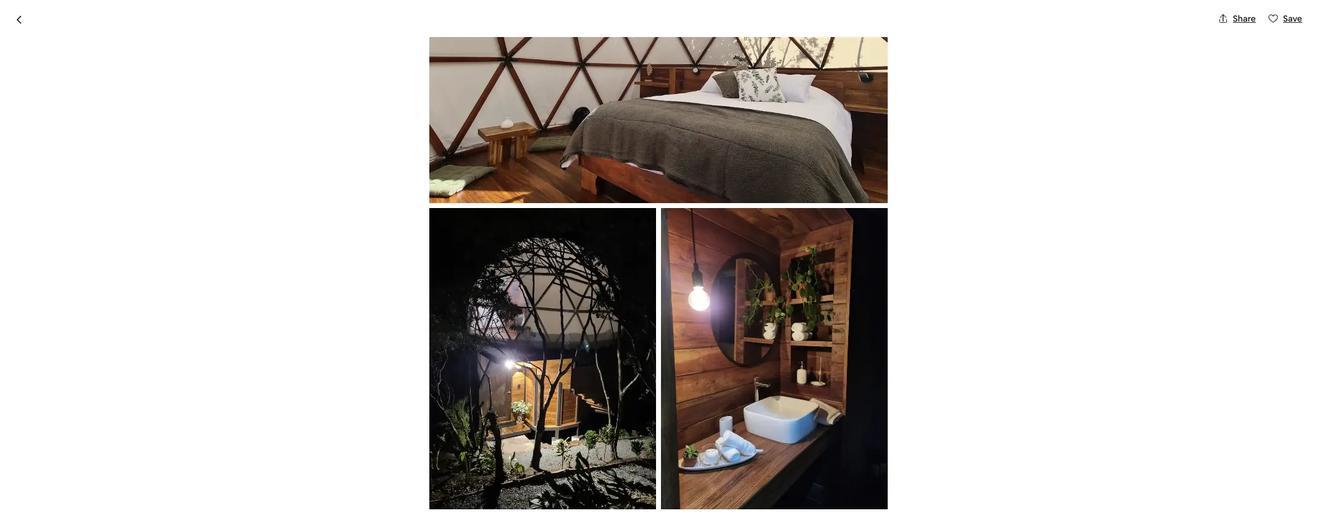 Task type: locate. For each thing, give the bounding box(es) containing it.
by
[[431, 300, 446, 317]]

dialog
[[0, 0, 1317, 513]]

$479 total before taxes
[[789, 316, 861, 345]]

and
[[496, 386, 511, 397]]

cancellation
[[375, 454, 431, 467]]

stream
[[513, 386, 541, 397]]

in
[[413, 428, 420, 439]]

3
[[485, 454, 491, 467]]

at 89 mbps, you can take video calls and stream videos for your whole group.
[[352, 386, 656, 397]]

listing image 4 image
[[430, 0, 887, 203], [430, 0, 887, 203]]

take
[[434, 386, 451, 397]]

naturave #1 - into the woods image 5 image
[[836, 152, 1004, 281]]

vero & mau is a superhost. learn more about vero & mau. image
[[682, 301, 716, 335], [682, 301, 716, 335]]

check yourself in with the keypad.
[[352, 428, 488, 439]]

before inside $479 total before taxes
[[811, 334, 838, 345]]

1 horizontal spatial before
[[811, 334, 838, 345]]

total
[[789, 334, 809, 345]]

1 left bed
[[413, 321, 417, 334]]

1 vertical spatial before
[[433, 454, 465, 467]]

2/2/2024
[[797, 376, 833, 387]]

calls
[[477, 386, 494, 397]]

naturave #1 - into the woods image 2 image
[[663, 12, 831, 147]]

before down $479
[[811, 334, 838, 345]]

1 horizontal spatial 1
[[444, 321, 448, 334]]

bath
[[450, 321, 471, 334]]

1 right the ·
[[444, 321, 448, 334]]

charged
[[891, 478, 925, 490]]

2/2/2024 button
[[789, 360, 988, 394]]

share
[[1233, 13, 1256, 24]]

before for free
[[433, 454, 465, 467]]

0 horizontal spatial 1
[[413, 321, 417, 334]]

yet
[[926, 478, 939, 490]]

dialog containing share
[[0, 0, 1317, 513]]

save
[[1283, 13, 1302, 24]]

group.
[[630, 386, 656, 397]]

0 vertical spatial before
[[811, 334, 838, 345]]

jan
[[467, 454, 483, 467]]

whole
[[604, 386, 628, 397]]

keypad.
[[456, 428, 488, 439]]

listing image 6 image
[[661, 208, 887, 509], [661, 208, 887, 509]]

0 horizontal spatial before
[[433, 454, 465, 467]]

you
[[401, 386, 416, 397]]

before left jan
[[433, 454, 465, 467]]

the
[[441, 428, 455, 439]]

1
[[413, 321, 417, 334], [444, 321, 448, 334]]

listing image 5 image
[[430, 208, 656, 509], [430, 208, 656, 509]]

reserve
[[870, 447, 907, 460]]

before
[[811, 334, 838, 345], [433, 454, 465, 467]]



Task type: describe. For each thing, give the bounding box(es) containing it.
at
[[352, 386, 362, 397]]

2 1 from the left
[[444, 321, 448, 334]]

before for $479
[[811, 334, 838, 345]]

video
[[453, 386, 475, 397]]

& mau
[[482, 300, 522, 317]]

save button
[[1263, 8, 1307, 29]]

check
[[352, 428, 378, 439]]

won't
[[855, 478, 877, 490]]

1 1 from the left
[[413, 321, 417, 334]]

vero
[[449, 300, 479, 317]]

can
[[418, 386, 432, 397]]

$479
[[789, 316, 821, 333]]

for
[[571, 386, 582, 397]]

free cancellation before jan 3
[[352, 454, 491, 467]]

mbps,
[[375, 386, 399, 397]]

naturave #1 - into the woods image 4 image
[[836, 12, 1004, 147]]

reserve button
[[789, 439, 988, 469]]

89
[[363, 386, 374, 397]]

you
[[838, 478, 853, 490]]

you won't be charged yet
[[838, 478, 939, 490]]

yourself
[[379, 428, 411, 439]]

hosted
[[383, 300, 428, 317]]

free
[[352, 454, 373, 467]]

with
[[422, 428, 439, 439]]

treehouse
[[313, 300, 380, 317]]

naturave #1 - into the woods image 1 image
[[313, 12, 659, 281]]

bed
[[419, 321, 437, 334]]

share button
[[1213, 8, 1261, 29]]

naturave #1 - into the woods image 3 image
[[663, 152, 831, 281]]

treehouse hosted by vero & mau 1 bed · 1 bath
[[313, 300, 522, 334]]

taxes
[[840, 334, 861, 345]]

videos
[[543, 386, 569, 397]]

·
[[439, 321, 442, 334]]

your
[[584, 386, 602, 397]]

be
[[879, 478, 889, 490]]



Task type: vqa. For each thing, say whether or not it's contained in the screenshot.
sports button
no



